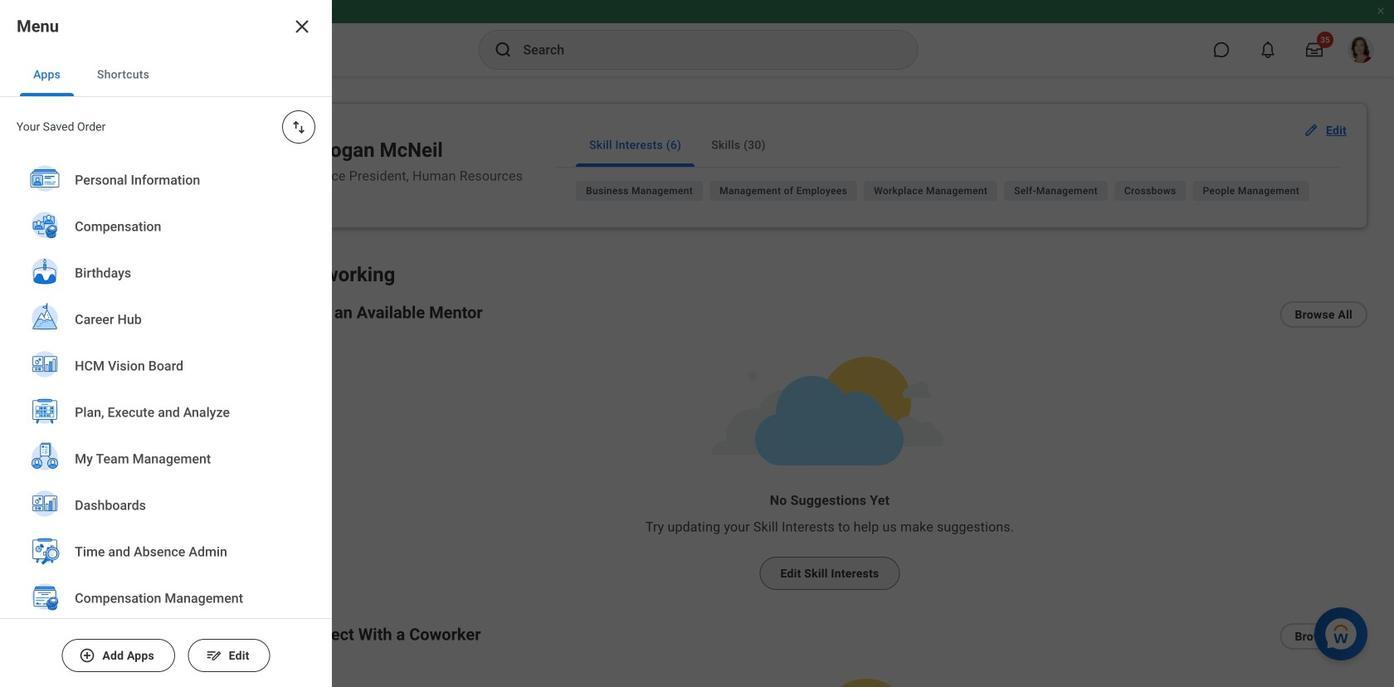 Task type: vqa. For each thing, say whether or not it's contained in the screenshot.
list
yes



Task type: locate. For each thing, give the bounding box(es) containing it.
text edit image
[[206, 647, 222, 664]]

0 horizontal spatial tab list
[[0, 53, 332, 97]]

tab list
[[0, 53, 332, 97], [556, 124, 1340, 168]]

banner
[[0, 0, 1394, 76]]

plus circle image
[[79, 647, 96, 664]]

edit image
[[1303, 122, 1319, 139]]

1 horizontal spatial tab list
[[556, 124, 1340, 168]]

global navigation dialog
[[0, 0, 332, 687]]

list
[[0, 157, 332, 687], [0, 169, 266, 309], [576, 181, 1340, 207], [0, 389, 266, 657]]

notifications large image
[[1260, 41, 1276, 58]]

0 vertical spatial tab list
[[0, 53, 332, 97]]

sort image
[[290, 119, 307, 135]]



Task type: describe. For each thing, give the bounding box(es) containing it.
search image
[[493, 40, 513, 60]]

profile logan mcneil element
[[1338, 32, 1384, 68]]

inbox large image
[[1306, 41, 1323, 58]]

x image
[[292, 17, 312, 37]]

timeline milestone image
[[17, 276, 37, 295]]

dashboard image
[[17, 183, 37, 202]]

1 vertical spatial tab list
[[556, 124, 1340, 168]]

onboarding home image
[[17, 229, 37, 249]]

close environment banner image
[[1376, 6, 1386, 16]]



